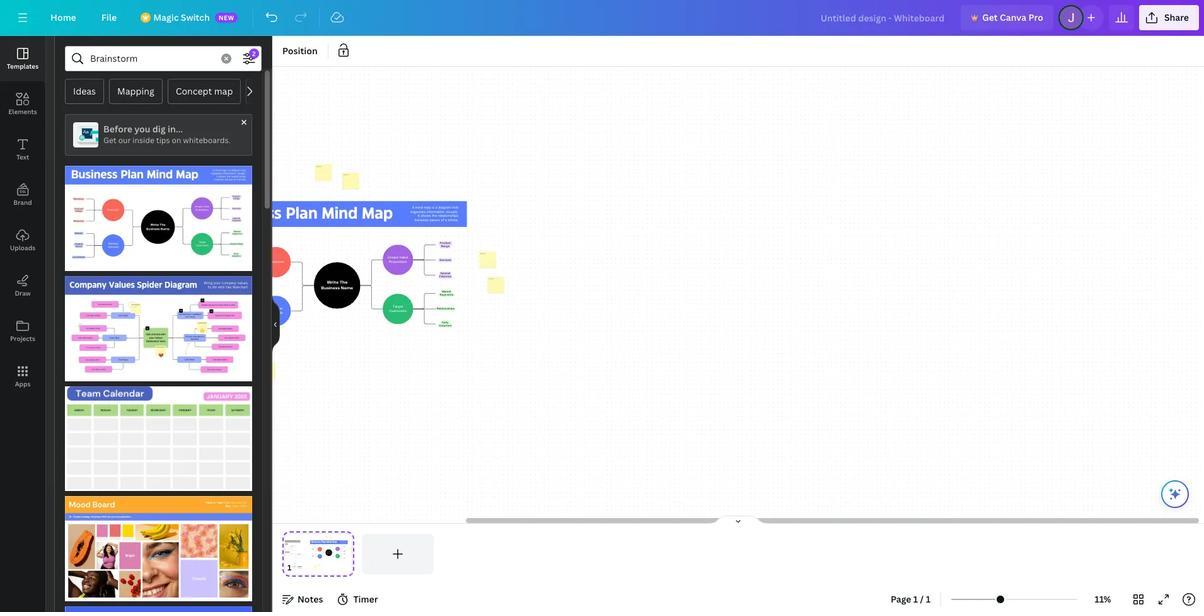 Task type: vqa. For each thing, say whether or not it's contained in the screenshot.
"Get Canva Pro"
yes



Task type: describe. For each thing, give the bounding box(es) containing it.
whole.
[[448, 218, 458, 222]]

ideas button
[[65, 79, 104, 104]]

product range
[[440, 242, 451, 248]]

kwl chart brainstorm whiteboard in blue grey gradient style image
[[65, 607, 252, 612]]

brand button
[[0, 172, 45, 218]]

main menu bar
[[0, 0, 1204, 36]]

relationships
[[438, 214, 458, 218]]

2 1 from the left
[[926, 593, 931, 605]]

before you dig in... get our inside tips on whiteboards.
[[103, 123, 230, 146]]

mood board brainstorm whiteboard in red white simple style group
[[65, 489, 252, 602]]

adopters
[[439, 324, 452, 327]]

11%
[[1095, 593, 1111, 605]]

concept map button
[[167, 79, 241, 104]]

hide pages image
[[708, 515, 769, 525]]

product
[[440, 242, 451, 245]]

magic
[[153, 11, 179, 23]]

mapping button
[[109, 79, 162, 104]]

notes
[[298, 593, 323, 605]]

is
[[432, 206, 434, 210]]

templates button
[[0, 36, 45, 81]]

new
[[219, 13, 234, 22]]

templates
[[7, 62, 39, 71]]

market segments
[[440, 291, 453, 296]]

get inside button
[[982, 11, 998, 23]]

draw
[[15, 289, 31, 298]]

/
[[920, 593, 924, 605]]

our
[[118, 135, 131, 146]]

pro
[[1029, 11, 1043, 23]]

concept
[[176, 85, 212, 97]]

early
[[442, 321, 449, 324]]

draw button
[[0, 263, 45, 308]]

inside
[[133, 135, 154, 146]]

concept map
[[176, 85, 233, 97]]

page 1 image
[[282, 534, 354, 574]]

you
[[134, 123, 150, 135]]

the
[[432, 214, 437, 218]]

projects
[[10, 334, 35, 343]]

that
[[452, 206, 458, 210]]

mapping
[[117, 85, 154, 97]]

page 1 / 1
[[891, 593, 931, 605]]

whiteboards.
[[183, 135, 230, 146]]

company values spider diagram brainstorm whiteboard in blue pink lilac spaced color blocks style image
[[65, 276, 252, 382]]

services
[[440, 259, 451, 262]]

elements
[[8, 107, 37, 116]]

special
[[441, 272, 450, 275]]

business plan mind map brainstorm whiteboard in blue red modern professional style image
[[65, 166, 252, 271]]

get inside before you dig in... get our inside tips on whiteboards.
[[103, 135, 116, 146]]

elements button
[[0, 81, 45, 127]]

diagram
[[438, 206, 451, 210]]

switch
[[181, 11, 210, 23]]

a mind map is a diagram that organizes information visually. it shows the relationships between pieces of a whole.
[[410, 206, 458, 222]]

brand
[[13, 198, 32, 207]]

file
[[101, 11, 117, 23]]

uploads button
[[0, 218, 45, 263]]

ideas
[[73, 85, 96, 97]]

dig
[[152, 123, 166, 135]]



Task type: locate. For each thing, give the bounding box(es) containing it.
position button
[[277, 41, 323, 61]]

1 left /
[[913, 593, 918, 605]]

on
[[172, 135, 181, 146]]

1 right /
[[926, 593, 931, 605]]

1 vertical spatial map
[[424, 206, 431, 210]]

1 horizontal spatial get
[[982, 11, 998, 23]]

map inside button
[[214, 85, 233, 97]]

of
[[441, 218, 444, 222]]

canva assistant image
[[1168, 487, 1183, 502]]

apps button
[[0, 354, 45, 399]]

timer button
[[333, 589, 383, 610]]

0 horizontal spatial a
[[435, 206, 437, 210]]

0 horizontal spatial get
[[103, 135, 116, 146]]

magic switch
[[153, 11, 210, 23]]

features
[[439, 275, 451, 278]]

market
[[442, 291, 451, 293]]

projects button
[[0, 308, 45, 354]]

0 horizontal spatial map
[[214, 85, 233, 97]]

timer
[[353, 593, 378, 605]]

0 vertical spatial a
[[435, 206, 437, 210]]

1
[[913, 593, 918, 605], [926, 593, 931, 605]]

get left canva at the top right of page
[[982, 11, 998, 23]]

home
[[50, 11, 76, 23]]

side panel tab list
[[0, 36, 45, 399]]

get
[[982, 11, 998, 23], [103, 135, 116, 146]]

a right is at left
[[435, 206, 437, 210]]

kwl chart brainstorm whiteboard in blue grey gradient style group
[[65, 599, 252, 612]]

a right of
[[445, 218, 447, 222]]

canva
[[1000, 11, 1027, 23]]

apps
[[15, 380, 30, 388]]

tips
[[156, 135, 170, 146]]

information
[[427, 210, 445, 214]]

a
[[412, 206, 414, 210]]

share
[[1164, 11, 1189, 23]]

range
[[441, 245, 450, 248]]

in...
[[168, 123, 183, 135]]

map inside a mind map is a diagram that organizes information visually. it shows the relationships between pieces of a whole.
[[424, 206, 431, 210]]

company values spider diagram brainstorm whiteboard in blue pink lilac spaced color blocks style group
[[65, 269, 252, 382]]

a
[[435, 206, 437, 210], [445, 218, 447, 222]]

0 horizontal spatial 1
[[913, 593, 918, 605]]

between
[[415, 218, 429, 222]]

page
[[891, 593, 911, 605]]

11% button
[[1083, 589, 1124, 610]]

map right concept
[[214, 85, 233, 97]]

calendar planning whiteboard in blue pink spaced color blocks style image
[[65, 387, 252, 491]]

uploads
[[10, 243, 35, 252]]

get left our
[[103, 135, 116, 146]]

business plan mind map brainstorm whiteboard in blue red modern professional style group
[[65, 158, 252, 271]]

relationships
[[437, 308, 454, 310]]

organizes
[[410, 210, 426, 214]]

1 horizontal spatial a
[[445, 218, 447, 222]]

0 vertical spatial get
[[982, 11, 998, 23]]

segments
[[440, 294, 453, 296]]

early adopters
[[439, 321, 452, 327]]

1 vertical spatial a
[[445, 218, 447, 222]]

0 vertical spatial map
[[214, 85, 233, 97]]

map
[[214, 85, 233, 97], [424, 206, 431, 210]]

file button
[[91, 5, 127, 30]]

pieces
[[430, 218, 440, 222]]

text
[[16, 153, 29, 161]]

visually.
[[446, 210, 458, 214]]

Page title text field
[[297, 562, 302, 574]]

notes button
[[277, 589, 328, 610]]

Design title text field
[[811, 5, 956, 30]]

text button
[[0, 127, 45, 172]]

calendar planning whiteboard in blue pink spaced color blocks style group
[[65, 379, 252, 491]]

share button
[[1139, 5, 1199, 30]]

1 1 from the left
[[913, 593, 918, 605]]

mood board brainstorm whiteboard in red white simple style image
[[65, 496, 252, 602]]

it
[[418, 214, 420, 218]]

get canva pro
[[982, 11, 1043, 23]]

mind
[[415, 206, 423, 210]]

special features
[[439, 272, 451, 278]]

before
[[103, 123, 132, 135]]

position
[[282, 45, 318, 57]]

Search Whiteboard templates search field
[[90, 47, 214, 71]]

get canva pro button
[[961, 5, 1053, 30]]

shows
[[421, 214, 431, 218]]

home link
[[40, 5, 86, 30]]

1 horizontal spatial map
[[424, 206, 431, 210]]

map left is at left
[[424, 206, 431, 210]]

hide image
[[272, 294, 280, 354]]

1 horizontal spatial 1
[[926, 593, 931, 605]]

1 vertical spatial get
[[103, 135, 116, 146]]



